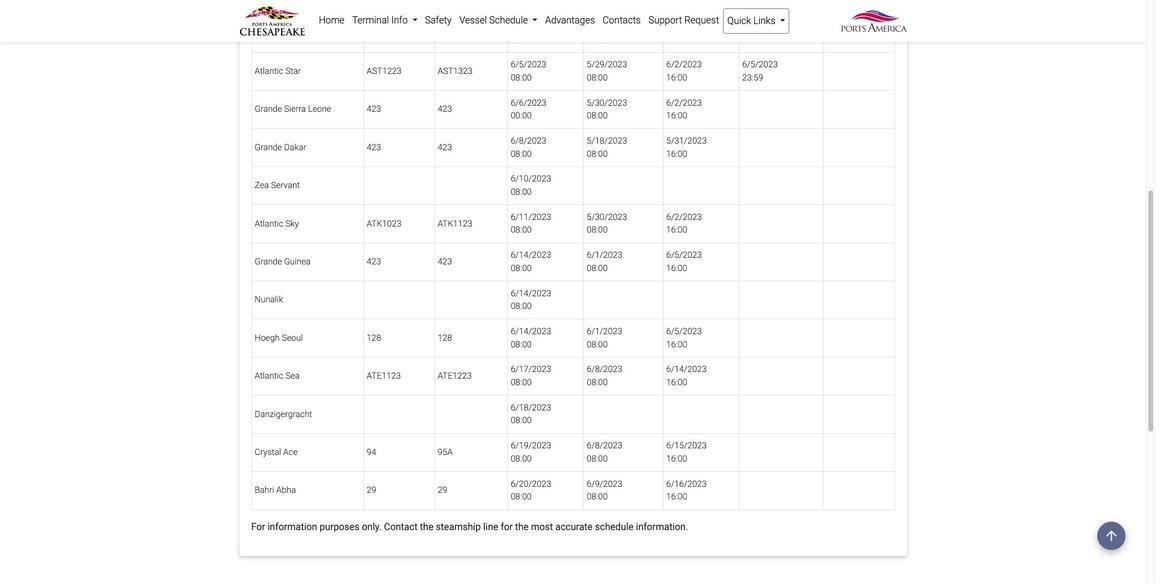 Task type: vqa. For each thing, say whether or not it's contained in the screenshot.
services on the bottom of page
no



Task type: locate. For each thing, give the bounding box(es) containing it.
1 16:00 from the top
[[666, 35, 687, 45]]

home link
[[315, 8, 348, 32]]

08:00 inside 5/22/2023 08:00
[[587, 35, 608, 45]]

2 6/2/2023 16:00 from the top
[[666, 98, 702, 121]]

2 6/1/2023 08:00 from the top
[[587, 327, 622, 350]]

1 vertical spatial 6/1/2023 08:00
[[587, 327, 622, 350]]

5 16:00 from the top
[[666, 225, 687, 236]]

1 vertical spatial grande
[[255, 142, 282, 153]]

6/11/2023 08:00
[[511, 212, 551, 236]]

6/8/2023
[[511, 136, 546, 146], [587, 365, 622, 375], [587, 441, 622, 451]]

crystal ace
[[255, 448, 298, 458]]

2 vertical spatial atlantic
[[255, 371, 283, 382]]

crystal
[[255, 448, 281, 458]]

6/2/2023 16:00 for 6/5/2023
[[666, 60, 702, 83]]

1 horizontal spatial the
[[515, 521, 529, 533]]

0 vertical spatial 6/8/2023 08:00
[[511, 136, 546, 159]]

2 the from the left
[[515, 521, 529, 533]]

5/29/2023 08:00
[[587, 60, 627, 83]]

only.
[[362, 521, 382, 533]]

0 vertical spatial 6/2/2023 16:00
[[666, 60, 702, 83]]

6/15/2023 16:00
[[666, 441, 707, 464]]

8 16:00 from the top
[[666, 378, 687, 388]]

1 vertical spatial 6/5/2023 16:00
[[666, 327, 702, 350]]

1 6/2/2023 from the top
[[666, 60, 702, 70]]

the right for
[[515, 521, 529, 533]]

29 down 95a
[[438, 486, 447, 496]]

6/5/2023 16:00
[[666, 250, 702, 274], [666, 327, 702, 350]]

16:00 for grande sierra leone
[[666, 111, 687, 121]]

16:00 for crystal ace
[[666, 454, 687, 464]]

1 vertical spatial 6/8/2023 08:00
[[587, 365, 622, 388]]

quick links link
[[723, 8, 790, 34]]

6/8/2023 08:00
[[511, 136, 546, 159], [587, 365, 622, 388], [587, 441, 622, 464]]

16:00 for hoegh seoul
[[666, 340, 687, 350]]

2 vertical spatial 6/8/2023
[[587, 441, 622, 451]]

1 6/5/2023 16:00 from the top
[[666, 250, 702, 274]]

2 vertical spatial 6/2/2023 16:00
[[666, 212, 702, 236]]

1 6/1/2023 from the top
[[587, 250, 622, 261]]

6/8/2023 for 6/19/2023 08:00
[[587, 441, 622, 451]]

6/14/2023 08:00
[[511, 250, 551, 274], [511, 289, 551, 312], [511, 327, 551, 350]]

423
[[367, 104, 381, 115], [438, 104, 452, 115], [367, 142, 381, 153], [438, 142, 452, 153], [367, 257, 381, 267], [438, 257, 452, 267]]

29
[[367, 486, 376, 496], [438, 486, 447, 496]]

schedule
[[489, 14, 528, 26]]

2 6/1/2023 from the top
[[587, 327, 622, 337]]

atk1023
[[367, 219, 401, 229]]

16:00 inside '5/31/2023 16:00'
[[666, 149, 687, 159]]

1 vertical spatial 6/2/2023
[[666, 98, 702, 108]]

most
[[531, 521, 553, 533]]

1 vertical spatial 6/1/2023
[[587, 327, 622, 337]]

6/16/2023 16:00
[[666, 479, 707, 503]]

terminal info link
[[348, 8, 421, 32]]

0 vertical spatial 6/14/2023 08:00
[[511, 250, 551, 274]]

16:00 inside 6/15/2023 16:00
[[666, 454, 687, 464]]

1 the from the left
[[420, 521, 434, 533]]

9 16:00 from the top
[[666, 454, 687, 464]]

5/30/2023 08:00 for 6/11/2023
[[587, 212, 627, 236]]

2 vertical spatial 6/14/2023 08:00
[[511, 327, 551, 350]]

grande left sierra
[[255, 104, 282, 115]]

6/6/2023 00:00
[[511, 98, 546, 121]]

3 6/2/2023 from the top
[[666, 212, 702, 223]]

1 horizontal spatial 128
[[438, 333, 452, 343]]

6/5/2023 16:00 for 128
[[666, 327, 702, 350]]

0 vertical spatial atlantic
[[255, 66, 283, 76]]

6/2/2023 for 6/5/2023
[[666, 60, 702, 70]]

2 vertical spatial 5/30/2023
[[587, 212, 627, 223]]

08:00
[[511, 35, 532, 45], [587, 35, 608, 45], [511, 73, 532, 83], [587, 73, 608, 83], [587, 111, 608, 121], [511, 149, 532, 159], [587, 149, 608, 159], [511, 187, 532, 197], [511, 225, 532, 236], [587, 225, 608, 236], [511, 263, 532, 274], [587, 263, 608, 274], [511, 302, 532, 312], [511, 340, 532, 350], [587, 340, 608, 350], [511, 378, 532, 388], [587, 378, 608, 388], [511, 416, 532, 426], [511, 454, 532, 464], [587, 454, 608, 464], [511, 492, 532, 503], [587, 492, 608, 503]]

128 up ate1123
[[367, 333, 381, 343]]

6/17/2023
[[511, 365, 551, 375]]

1 vertical spatial atlantic
[[255, 219, 283, 229]]

1 6/14/2023 08:00 from the top
[[511, 250, 551, 274]]

1 6/1/2023 08:00 from the top
[[587, 250, 622, 274]]

08:00 inside 6/18/2023 08:00
[[511, 416, 532, 426]]

safety
[[425, 14, 452, 26]]

0 horizontal spatial the
[[420, 521, 434, 533]]

5/31/2023 16:00
[[666, 136, 707, 159]]

00:00
[[511, 111, 532, 121]]

1 vertical spatial 6/2/2023 16:00
[[666, 98, 702, 121]]

16:00 for grande guinea
[[666, 263, 687, 274]]

6/18/2023
[[511, 403, 551, 413]]

accurate
[[555, 521, 593, 533]]

grande for grande sierra leone
[[255, 104, 282, 115]]

grande dakar
[[255, 142, 306, 153]]

1 vertical spatial 6/14/2023 08:00
[[511, 289, 551, 312]]

6/8/2023 for 6/17/2023 08:00
[[587, 365, 622, 375]]

6/2/2023
[[666, 60, 702, 70], [666, 98, 702, 108], [666, 212, 702, 223]]

16:00 inside 6/16/2023 16:00
[[666, 492, 687, 503]]

6/1/2023
[[587, 250, 622, 261], [587, 327, 622, 337]]

the
[[420, 521, 434, 533], [515, 521, 529, 533]]

ate1123
[[367, 371, 401, 382]]

08:00 inside 6/17/2023 08:00
[[511, 378, 532, 388]]

atlantic left the star
[[255, 66, 283, 76]]

advantages link
[[541, 8, 599, 32]]

the right the contact
[[420, 521, 434, 533]]

6/20/2023 08:00
[[511, 479, 551, 503]]

vessel schedule link
[[455, 8, 541, 32]]

5/30/2023 08:00
[[587, 98, 627, 121], [587, 212, 627, 236]]

17:00
[[742, 35, 763, 45]]

6/1/2023 08:00
[[587, 250, 622, 274], [587, 327, 622, 350]]

1 6/2/2023 16:00 from the top
[[666, 60, 702, 83]]

0 vertical spatial 6/1/2023 08:00
[[587, 250, 622, 274]]

1 horizontal spatial 29
[[438, 486, 447, 496]]

zea servant
[[255, 181, 300, 191]]

2 5/30/2023 08:00 from the top
[[587, 212, 627, 236]]

2 6/5/2023 16:00 from the top
[[666, 327, 702, 350]]

1 grande from the top
[[255, 104, 282, 115]]

1 vertical spatial 5/30/2023
[[587, 98, 627, 108]]

contacts
[[603, 14, 641, 26]]

08:00 inside 6/11/2023 08:00
[[511, 225, 532, 236]]

29 up only.
[[367, 486, 376, 496]]

6/4/2023 17:00
[[742, 22, 778, 45]]

ate1223
[[438, 371, 472, 382]]

2 atlantic from the top
[[255, 219, 283, 229]]

advantages
[[545, 14, 595, 26]]

4 16:00 from the top
[[666, 149, 687, 159]]

1 5/30/2023 08:00 from the top
[[587, 98, 627, 121]]

128 up ate1223 on the left bottom
[[438, 333, 452, 343]]

6/19/2023
[[511, 441, 551, 451]]

08:00 inside 6/20/2023 08:00
[[511, 492, 532, 503]]

16:00 for atlantic sea
[[666, 378, 687, 388]]

2 vertical spatial 6/8/2023 08:00
[[587, 441, 622, 464]]

0 vertical spatial grande
[[255, 104, 282, 115]]

ast1223
[[367, 66, 402, 76]]

2 vertical spatial grande
[[255, 257, 282, 267]]

6/14/2023 for hoegh seoul
[[511, 327, 551, 337]]

atlantic for atlantic sky
[[255, 219, 283, 229]]

10 16:00 from the top
[[666, 492, 687, 503]]

0 vertical spatial 6/5/2023 16:00
[[666, 250, 702, 274]]

16:00 inside 5/30/2023 16:00
[[666, 35, 687, 45]]

atlantic sea
[[255, 371, 300, 382]]

6/2/2023 16:00 for 6/6/2023
[[666, 98, 702, 121]]

1 atlantic from the top
[[255, 66, 283, 76]]

2 16:00 from the top
[[666, 73, 687, 83]]

grande left guinea
[[255, 257, 282, 267]]

atlantic left the sky
[[255, 219, 283, 229]]

16:00 inside 6/14/2023 16:00
[[666, 378, 687, 388]]

2 grande from the top
[[255, 142, 282, 153]]

08:00 inside 6/9/2023 08:00
[[587, 492, 608, 503]]

atlantic
[[255, 66, 283, 76], [255, 219, 283, 229], [255, 371, 283, 382]]

3 grande from the top
[[255, 257, 282, 267]]

2 6/14/2023 08:00 from the top
[[511, 289, 551, 312]]

sky
[[285, 219, 299, 229]]

3 16:00 from the top
[[666, 111, 687, 121]]

6/18/2023 08:00
[[511, 403, 551, 426]]

1 vertical spatial 6/8/2023
[[587, 365, 622, 375]]

support request
[[649, 14, 719, 26]]

3 6/14/2023 08:00 from the top
[[511, 327, 551, 350]]

16:00 for atlantic sky
[[666, 225, 687, 236]]

1 vertical spatial 5/30/2023 08:00
[[587, 212, 627, 236]]

6/2/2023 16:00
[[666, 60, 702, 83], [666, 98, 702, 121], [666, 212, 702, 236]]

16:00
[[666, 35, 687, 45], [666, 73, 687, 83], [666, 111, 687, 121], [666, 149, 687, 159], [666, 225, 687, 236], [666, 263, 687, 274], [666, 340, 687, 350], [666, 378, 687, 388], [666, 454, 687, 464], [666, 492, 687, 503]]

6/5/2023
[[511, 60, 546, 70], [742, 60, 778, 70], [666, 250, 702, 261], [666, 327, 702, 337]]

3 atlantic from the top
[[255, 371, 283, 382]]

sea
[[285, 371, 300, 382]]

0 horizontal spatial 29
[[367, 486, 376, 496]]

seoul
[[282, 333, 303, 343]]

0 vertical spatial 5/30/2023 08:00
[[587, 98, 627, 121]]

0 vertical spatial 6/1/2023
[[587, 250, 622, 261]]

7 16:00 from the top
[[666, 340, 687, 350]]

2 6/2/2023 from the top
[[666, 98, 702, 108]]

ace
[[283, 448, 298, 458]]

6/2/2023 16:00 for 6/11/2023
[[666, 212, 702, 236]]

6/14/2023 16:00
[[666, 365, 707, 388]]

0 vertical spatial 6/2/2023
[[666, 60, 702, 70]]

3 6/2/2023 16:00 from the top
[[666, 212, 702, 236]]

0 vertical spatial 5/30/2023
[[666, 22, 707, 32]]

6/5/2023 16:00 for 423
[[666, 250, 702, 274]]

6/2/2023 for 6/11/2023
[[666, 212, 702, 223]]

grande left the dakar
[[255, 142, 282, 153]]

2 vertical spatial 6/2/2023
[[666, 212, 702, 223]]

5/22/2023 08:00
[[587, 22, 627, 45]]

6 16:00 from the top
[[666, 263, 687, 274]]

16:00 for silver ray
[[666, 35, 687, 45]]

line
[[483, 521, 498, 533]]

0 horizontal spatial 128
[[367, 333, 381, 343]]

6/14/2023
[[511, 250, 551, 261], [511, 289, 551, 299], [511, 327, 551, 337], [666, 365, 707, 375]]

grande sierra leone
[[255, 104, 331, 115]]

atlantic left sea
[[255, 371, 283, 382]]

grande
[[255, 104, 282, 115], [255, 142, 282, 153], [255, 257, 282, 267]]



Task type: describe. For each thing, give the bounding box(es) containing it.
nunalik
[[255, 295, 283, 305]]

08:00 inside 6/3/2023 08:00
[[511, 35, 532, 45]]

6/9/2023 08:00
[[587, 479, 622, 503]]

leone
[[308, 104, 331, 115]]

for
[[501, 521, 513, 533]]

6/10/2023 08:00
[[511, 174, 551, 197]]

dakar
[[284, 142, 306, 153]]

08:00 inside 6/19/2023 08:00
[[511, 454, 532, 464]]

hoegh seoul
[[255, 333, 303, 343]]

atlantic star
[[255, 66, 301, 76]]

atlantic sky
[[255, 219, 299, 229]]

6/10/2023
[[511, 174, 551, 184]]

atk1123
[[438, 219, 472, 229]]

6/1/2023 for 128
[[587, 327, 622, 337]]

5/18/2023
[[587, 136, 627, 146]]

bahri abha
[[255, 486, 296, 496]]

5/22/2023
[[587, 22, 627, 32]]

information.
[[636, 521, 688, 533]]

grande for grande guinea
[[255, 257, 282, 267]]

2 29 from the left
[[438, 486, 447, 496]]

6/17/2023 08:00
[[511, 365, 551, 388]]

6/20/2023
[[511, 479, 551, 490]]

grande guinea
[[255, 257, 311, 267]]

silver ray
[[255, 28, 292, 38]]

ray
[[277, 28, 292, 38]]

6/8/2023 08:00 for 6/17/2023
[[587, 365, 622, 388]]

servant
[[271, 181, 300, 191]]

grande for grande dakar
[[255, 142, 282, 153]]

6/1/2023 08:00 for 423
[[587, 250, 622, 274]]

5/30/2023 for 6/6/2023 00:00
[[587, 98, 627, 108]]

safety link
[[421, 8, 455, 32]]

atlantic for atlantic sea
[[255, 371, 283, 382]]

1 29 from the left
[[367, 486, 376, 496]]

6/8/2023 08:00 for 6/19/2023
[[587, 441, 622, 464]]

6/2/2023 for 6/6/2023
[[666, 98, 702, 108]]

6/19/2023 08:00
[[511, 441, 551, 464]]

6/15/2023
[[666, 441, 707, 451]]

6/14/2023 08:00 for 423
[[511, 250, 551, 274]]

purposes
[[320, 521, 360, 533]]

quick links
[[727, 15, 778, 26]]

request
[[685, 14, 719, 26]]

16:00 for grande dakar
[[666, 149, 687, 159]]

08:00 inside 6/10/2023 08:00
[[511, 187, 532, 197]]

guinea
[[284, 257, 311, 267]]

6/16/2023
[[666, 479, 707, 490]]

vessel schedule
[[459, 14, 530, 26]]

5/30/2023 for 6/11/2023 08:00
[[587, 212, 627, 223]]

6/1/2023 08:00 for 128
[[587, 327, 622, 350]]

silver
[[255, 28, 275, 38]]

terminal info
[[352, 14, 410, 26]]

5/29/2023
[[587, 60, 627, 70]]

ast1323
[[438, 66, 473, 76]]

sierra
[[284, 104, 306, 115]]

1 128 from the left
[[367, 333, 381, 343]]

go to top image
[[1097, 522, 1126, 551]]

6/3/2023
[[511, 22, 546, 32]]

16:00 for atlantic star
[[666, 73, 687, 83]]

information
[[268, 521, 317, 533]]

contacts link
[[599, 8, 645, 32]]

6/5/2023 08:00
[[511, 60, 546, 83]]

6/14/2023 08:00 for 128
[[511, 327, 551, 350]]

info
[[391, 14, 408, 26]]

6/14/2023 for grande guinea
[[511, 250, 551, 261]]

schedule
[[595, 521, 634, 533]]

vessel
[[459, 14, 487, 26]]

6/4/2023
[[742, 22, 778, 32]]

23:59
[[742, 73, 763, 83]]

steamship
[[436, 521, 481, 533]]

08:00 inside 5/18/2023 08:00
[[587, 149, 608, 159]]

support
[[649, 14, 682, 26]]

star
[[285, 66, 301, 76]]

08:00 inside 6/5/2023 08:00
[[511, 73, 532, 83]]

08:00 inside 5/29/2023 08:00
[[587, 73, 608, 83]]

5/18/2023 08:00
[[587, 136, 627, 159]]

16:00 for bahri abha
[[666, 492, 687, 503]]

for information purposes only. contact the steamship line for the most accurate schedule information.
[[251, 521, 688, 533]]

6/3/2023 08:00
[[511, 22, 546, 45]]

abha
[[276, 486, 296, 496]]

6/9/2023
[[587, 479, 622, 490]]

0 vertical spatial 6/8/2023
[[511, 136, 546, 146]]

atlantic for atlantic star
[[255, 66, 283, 76]]

bahri
[[255, 486, 274, 496]]

6/14/2023 for nunalik
[[511, 289, 551, 299]]

6/5/2023 23:59
[[742, 60, 778, 83]]

5/30/2023 08:00 for 6/6/2023
[[587, 98, 627, 121]]

94
[[367, 448, 376, 458]]

6/6/2023
[[511, 98, 546, 108]]

hoegh
[[255, 333, 280, 343]]

6/1/2023 for 423
[[587, 250, 622, 261]]

5/30/2023 16:00
[[666, 22, 707, 45]]

zea
[[255, 181, 269, 191]]

support request link
[[645, 8, 723, 32]]

2 128 from the left
[[438, 333, 452, 343]]

for
[[251, 521, 265, 533]]

links
[[753, 15, 776, 26]]

95a
[[438, 448, 453, 458]]

danzigergracht
[[255, 410, 312, 420]]

terminal
[[352, 14, 389, 26]]

6/11/2023
[[511, 212, 551, 223]]



